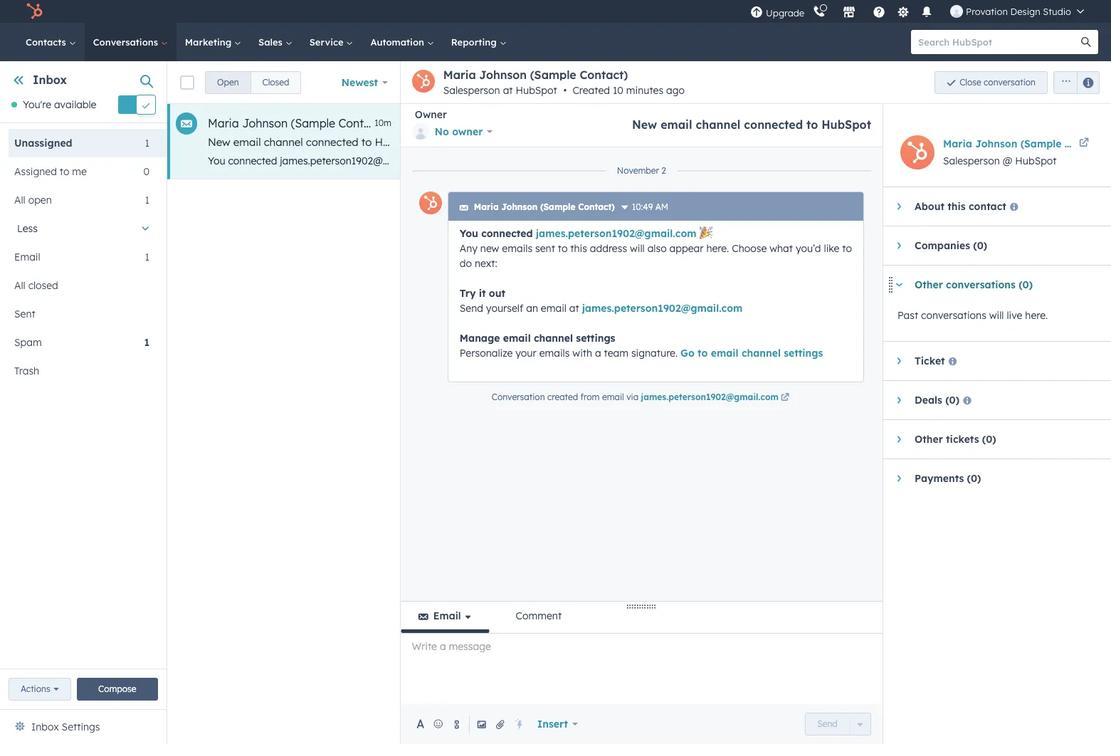 Task type: vqa. For each thing, say whether or not it's contained in the screenshot.
Pagination navigation
no



Task type: describe. For each thing, give the bounding box(es) containing it.
service link
[[301, 23, 362, 61]]

caret image inside payments (0) dropdown button
[[898, 474, 901, 483]]

0
[[143, 165, 150, 178]]

open
[[217, 77, 239, 87]]

address inside you connected james.peterson1902@gmail.com 🎉 any new emails sent to this address will also appear here. choose what you'd like to do next:
[[590, 242, 628, 255]]

tickets
[[947, 433, 980, 446]]

other conversations (0)
[[915, 278, 1033, 291]]

calling icon image
[[813, 6, 826, 19]]

caret image for other conversations (0)
[[895, 283, 904, 287]]

all for all closed
[[14, 279, 25, 292]]

marketplaces button
[[835, 0, 865, 23]]

(sample left the more info image
[[541, 202, 576, 212]]

Closed button
[[250, 71, 302, 94]]

johnson inside maria johnson (sample contact) link
[[976, 137, 1018, 150]]

channel for manage email channel settings personalize your emails with a team signature. go to email channel settings
[[534, 332, 573, 345]]

all for all open
[[14, 194, 25, 207]]

href
[[1051, 155, 1070, 167]]

open
[[28, 194, 52, 207]]

new email channel connected to hubspot heading
[[632, 118, 872, 132]]

<a
[[1037, 155, 1048, 167]]

me
[[72, 165, 87, 178]]

newest
[[342, 76, 378, 89]]

any inside you connected james.peterson1902@gmail.com 🎉 any new emails sent to this address will also appear here. choose what you'd like to do next:
[[460, 242, 478, 255]]

payments
[[915, 472, 965, 485]]

main content containing maria johnson (sample contact)
[[167, 61, 1112, 744]]

new email channel connected to hubspot
[[632, 118, 872, 132]]

this inside new email channel connected to hubspot you connected james.peterson1902@gmail.com any new emails sent to this address will also appear here. choose what you'd like to do next:  try it out send yourself an email at <a href = 'mailto
[[546, 155, 562, 167]]

companies (0) button
[[884, 226, 1097, 265]]

new for new email channel connected to hubspot
[[632, 118, 658, 132]]

conversations
[[93, 36, 161, 48]]

notifications image
[[921, 6, 934, 19]]

also inside new email channel connected to hubspot you connected james.peterson1902@gmail.com any new emails sent to this address will also appear here. choose what you'd like to do next:  try it out send yourself an email at <a href = 'mailto
[[623, 155, 642, 167]]

choose inside new email channel connected to hubspot you connected james.peterson1902@gmail.com any new emails sent to this address will also appear here. choose what you'd like to do next:  try it out send yourself an email at <a href = 'mailto
[[707, 155, 742, 167]]

it inside try it out send yourself an email at james.peterson1902@gmail.com
[[479, 287, 486, 300]]

sales
[[259, 36, 285, 48]]

try it out send yourself an email at james.peterson1902@gmail.com
[[460, 287, 743, 315]]

2 vertical spatial maria johnson (sample contact)
[[474, 202, 615, 212]]

like inside you connected james.peterson1902@gmail.com 🎉 any new emails sent to this address will also appear here. choose what you'd like to do next:
[[824, 242, 840, 255]]

will inside new email channel connected to hubspot you connected james.peterson1902@gmail.com any new emails sent to this address will also appear here. choose what you'd like to do next:  try it out send yourself an email at <a href = 'mailto
[[605, 155, 620, 167]]

to inside manage email channel settings personalize your emails with a team signature. go to email channel settings
[[698, 347, 708, 360]]

trash
[[14, 365, 39, 378]]

contact) up 'mailto
[[1065, 137, 1108, 150]]

more info image
[[621, 204, 629, 212]]

address inside new email channel connected to hubspot you connected james.peterson1902@gmail.com any new emails sent to this address will also appear here. choose what you'd like to do next:  try it out send yourself an email at <a href = 'mailto
[[565, 155, 602, 167]]

insert button
[[528, 710, 587, 739]]

close conversation button
[[935, 71, 1048, 94]]

new inside new email channel connected to hubspot you connected james.peterson1902@gmail.com any new emails sent to this address will also appear here. choose what you'd like to do next:  try it out send yourself an email at <a href = 'mailto
[[455, 155, 474, 167]]

maria johnson (sample contact) link
[[944, 135, 1108, 152]]

no owner
[[435, 125, 483, 138]]

closed
[[262, 77, 289, 87]]

search image
[[1082, 37, 1092, 47]]

with
[[573, 347, 593, 360]]

johnson inside email from maria johnson (sample contact) with subject new email channel connected to hubspot row
[[242, 116, 288, 130]]

deals (0)
[[915, 394, 960, 407]]

10:49
[[632, 202, 653, 212]]

about this contact button
[[884, 187, 1097, 226]]

available
[[54, 98, 96, 111]]

other tickets (0) button
[[884, 420, 1097, 459]]

sent button
[[9, 300, 150, 329]]

james.peterson1902@gmail.com inside you connected james.peterson1902@gmail.com 🎉 any new emails sent to this address will also appear here. choose what you'd like to do next:
[[536, 227, 697, 240]]

newest button
[[332, 68, 397, 97]]

a
[[595, 347, 602, 360]]

service
[[310, 36, 346, 48]]

emails for connected
[[502, 242, 533, 255]]

conversation
[[984, 77, 1036, 87]]

out inside new email channel connected to hubspot you connected james.peterson1902@gmail.com any new emails sent to this address will also appear here. choose what you'd like to do next:  try it out send yourself an email at <a href = 'mailto
[[896, 155, 912, 167]]

help button
[[868, 0, 892, 23]]

(0) for deals (0)
[[946, 394, 960, 407]]

owner
[[415, 108, 447, 121]]

next: inside new email channel connected to hubspot you connected james.peterson1902@gmail.com any new emails sent to this address will also appear here. choose what you'd like to do next:  try it out send yourself an email at <a href = 'mailto
[[845, 155, 868, 167]]

comment
[[516, 610, 562, 622]]

(sample inside row
[[291, 116, 335, 130]]

compose
[[98, 684, 136, 694]]

deals (0) button
[[884, 381, 1097, 419]]

close
[[960, 77, 982, 87]]

you'd inside new email channel connected to hubspot you connected james.peterson1902@gmail.com any new emails sent to this address will also appear here. choose what you'd like to do next:  try it out send yourself an email at <a href = 'mailto
[[771, 155, 796, 167]]

try inside new email channel connected to hubspot you connected james.peterson1902@gmail.com any new emails sent to this address will also appear here. choose what you'd like to do next:  try it out send yourself an email at <a href = 'mailto
[[871, 155, 885, 167]]

an inside try it out send yourself an email at james.peterson1902@gmail.com
[[526, 302, 538, 315]]

hubspot inside new email channel connected to hubspot you connected james.peterson1902@gmail.com any new emails sent to this address will also appear here. choose what you'd like to do next:  try it out send yourself an email at <a href = 'mailto
[[375, 135, 420, 149]]

ticket
[[915, 355, 946, 367]]

inbox settings link
[[31, 719, 100, 736]]

you inside you connected james.peterson1902@gmail.com 🎉 any new emails sent to this address will also appear here. choose what you'd like to do next:
[[460, 227, 478, 240]]

from
[[581, 392, 600, 402]]

past conversations will live here.
[[898, 309, 1049, 322]]

november
[[617, 165, 659, 176]]

here. inside you connected james.peterson1902@gmail.com 🎉 any new emails sent to this address will also appear here. choose what you'd like to do next:
[[707, 242, 729, 255]]

send inside try it out send yourself an email at james.peterson1902@gmail.com
[[460, 302, 484, 315]]

settings
[[62, 721, 100, 734]]

Search HubSpot search field
[[912, 30, 1086, 54]]

ticket button
[[884, 342, 1097, 380]]

•
[[564, 84, 567, 97]]

closed
[[28, 279, 58, 292]]

new inside you connected james.peterson1902@gmail.com 🎉 any new emails sent to this address will also appear here. choose what you'd like to do next:
[[481, 242, 500, 255]]

trash button
[[9, 357, 150, 386]]

2 vertical spatial james.peterson1902@gmail.com link
[[641, 392, 792, 405]]

other conversations (0) button
[[884, 266, 1097, 304]]

2
[[662, 165, 667, 176]]

do inside you connected james.peterson1902@gmail.com 🎉 any new emails sent to this address will also appear here. choose what you'd like to do next:
[[460, 257, 472, 270]]

what inside you connected james.peterson1902@gmail.com 🎉 any new emails sent to this address will also appear here. choose what you'd like to do next:
[[770, 242, 793, 255]]

2 vertical spatial will
[[990, 309, 1005, 322]]

next: inside you connected james.peterson1902@gmail.com 🎉 any new emails sent to this address will also appear here. choose what you'd like to do next:
[[475, 257, 498, 270]]

2 group from the left
[[1048, 71, 1100, 94]]

(0) inside other tickets (0) dropdown button
[[983, 433, 997, 446]]

maria johnson (sample contact) inside row
[[208, 116, 385, 130]]

no owner button
[[412, 121, 493, 142]]

notifications button
[[915, 0, 939, 23]]

caret image for deals (0)
[[898, 396, 901, 405]]

like inside new email channel connected to hubspot you connected james.peterson1902@gmail.com any new emails sent to this address will also appear here. choose what you'd like to do next:  try it out send yourself an email at <a href = 'mailto
[[799, 155, 815, 167]]

0 vertical spatial james.peterson1902@gmail.com link
[[536, 227, 697, 240]]

2 horizontal spatial maria johnson (sample contact)
[[944, 137, 1108, 150]]

james.peterson1902@gmail.com down go
[[641, 392, 779, 402]]

created
[[548, 392, 578, 402]]

'mailto
[[1081, 155, 1112, 167]]

comment button
[[498, 602, 580, 633]]

1 vertical spatial salesperson
[[944, 155, 1001, 167]]

other for other conversations (0)
[[915, 278, 943, 291]]

at inside try it out send yourself an email at james.peterson1902@gmail.com
[[570, 302, 580, 315]]

automation
[[371, 36, 427, 48]]

group containing open
[[205, 71, 302, 94]]

manage email channel settings personalize your emails with a team signature. go to email channel settings
[[460, 332, 824, 360]]

10m
[[375, 118, 392, 128]]

conversation
[[492, 392, 545, 402]]

team
[[604, 347, 629, 360]]

all closed
[[14, 279, 58, 292]]

1 vertical spatial settings
[[784, 347, 824, 360]]

(sample up <a
[[1021, 137, 1062, 150]]

email button
[[401, 602, 490, 633]]

calling icon button
[[808, 2, 832, 21]]

this inside dropdown button
[[948, 200, 966, 213]]

1 for spam
[[144, 336, 150, 349]]

you inside new email channel connected to hubspot you connected james.peterson1902@gmail.com any new emails sent to this address will also appear here. choose what you'd like to do next:  try it out send yourself an email at <a href = 'mailto
[[208, 155, 225, 167]]

am
[[656, 202, 669, 212]]

caret image inside companies (0) dropdown button
[[898, 241, 901, 250]]

send inside new email channel connected to hubspot you connected james.peterson1902@gmail.com any new emails sent to this address will also appear here. choose what you'd like to do next:  try it out send yourself an email at <a href = 'mailto
[[915, 155, 938, 167]]

no
[[435, 125, 449, 138]]

provation design studio
[[966, 6, 1072, 17]]

deals
[[915, 394, 943, 407]]

emails inside new email channel connected to hubspot you connected james.peterson1902@gmail.com any new emails sent to this address will also appear here. choose what you'd like to do next:  try it out send yourself an email at <a href = 'mailto
[[477, 155, 508, 167]]

contacts link
[[17, 23, 85, 61]]

contacts
[[26, 36, 69, 48]]

you'd inside you connected james.peterson1902@gmail.com 🎉 any new emails sent to this address will also appear here. choose what you'd like to do next:
[[796, 242, 822, 255]]

what inside new email channel connected to hubspot you connected james.peterson1902@gmail.com any new emails sent to this address will also appear here. choose what you'd like to do next:  try it out send yourself an email at <a href = 'mailto
[[745, 155, 768, 167]]

created
[[573, 84, 610, 97]]



Task type: locate. For each thing, give the bounding box(es) containing it.
1 vertical spatial other
[[915, 433, 943, 446]]

live
[[1007, 309, 1023, 322]]

marketing link
[[176, 23, 250, 61]]

1 horizontal spatial here.
[[707, 242, 729, 255]]

email
[[661, 118, 693, 132], [233, 135, 261, 149], [996, 155, 1022, 167], [541, 302, 567, 315], [503, 332, 531, 345], [711, 347, 739, 360], [602, 392, 624, 402]]

main content
[[167, 61, 1112, 744]]

email inside try it out send yourself an email at james.peterson1902@gmail.com
[[541, 302, 567, 315]]

new for new email channel connected to hubspot you connected james.peterson1902@gmail.com any new emails sent to this address will also appear here. choose what you'd like to do next:  try it out send yourself an email at <a href = 'mailto
[[208, 135, 231, 149]]

caret image
[[895, 283, 904, 287], [898, 435, 901, 444]]

sent inside you connected james.peterson1902@gmail.com 🎉 any new emails sent to this address will also appear here. choose what you'd like to do next:
[[536, 242, 555, 255]]

personalize
[[460, 347, 513, 360]]

menu
[[749, 0, 1095, 23]]

1 horizontal spatial new
[[481, 242, 500, 255]]

johnson inside maria johnson (sample contact) salesperson at hubspot • created 10 minutes ago
[[480, 68, 527, 82]]

here.
[[682, 155, 704, 167], [707, 242, 729, 255], [1026, 309, 1049, 322]]

(0) right deals
[[946, 394, 960, 407]]

1 vertical spatial next:
[[475, 257, 498, 270]]

salesperson left @
[[944, 155, 1001, 167]]

owner
[[452, 125, 483, 138]]

maria inside maria johnson (sample contact) salesperson at hubspot • created 10 minutes ago
[[444, 68, 476, 82]]

all left open
[[14, 194, 25, 207]]

marketplaces image
[[843, 6, 856, 19]]

all closed button
[[9, 272, 150, 300]]

emails inside manage email channel settings personalize your emails with a team signature. go to email channel settings
[[540, 347, 570, 360]]

0 vertical spatial out
[[896, 155, 912, 167]]

conversation created from email via
[[492, 392, 641, 402]]

james.peterson1902@gmail.com up manage email channel settings personalize your emails with a team signature. go to email channel settings
[[582, 302, 743, 315]]

caret image left deals
[[898, 396, 901, 405]]

1 vertical spatial you'd
[[796, 242, 822, 255]]

any inside new email channel connected to hubspot you connected james.peterson1902@gmail.com any new emails sent to this address will also appear here. choose what you'd like to do next:  try it out send yourself an email at <a href = 'mailto
[[435, 155, 453, 167]]

salesperson up owner at left top
[[444, 84, 500, 97]]

link opens in a new window image
[[781, 392, 790, 405], [781, 394, 790, 402]]

1 horizontal spatial it
[[887, 155, 894, 167]]

1 for email
[[145, 251, 150, 264]]

ago
[[667, 84, 685, 97]]

1 vertical spatial it
[[479, 287, 486, 300]]

1 horizontal spatial email
[[434, 610, 461, 622]]

provation design studio button
[[942, 0, 1093, 23]]

3 caret image from the top
[[898, 357, 901, 365]]

0 horizontal spatial here.
[[682, 155, 704, 167]]

1 horizontal spatial yourself
[[941, 155, 979, 167]]

2 all from the top
[[14, 279, 25, 292]]

james.peterson1902@gmail.com
[[280, 155, 432, 167], [536, 227, 697, 240], [582, 302, 743, 315], [641, 392, 779, 402]]

all left closed
[[14, 279, 25, 292]]

1 horizontal spatial do
[[830, 155, 842, 167]]

1 horizontal spatial any
[[460, 242, 478, 255]]

go to email channel settings link
[[681, 347, 824, 360]]

upgrade image
[[751, 6, 764, 19]]

1 vertical spatial maria johnson (sample contact)
[[944, 137, 1108, 150]]

(0) inside other conversations (0) dropdown button
[[1019, 278, 1033, 291]]

2 vertical spatial emails
[[540, 347, 570, 360]]

about
[[915, 200, 945, 213]]

0 vertical spatial other
[[915, 278, 943, 291]]

caret image for ticket
[[898, 357, 901, 365]]

(0) for companies (0)
[[974, 239, 988, 252]]

0 horizontal spatial yourself
[[486, 302, 524, 315]]

1 vertical spatial will
[[630, 242, 645, 255]]

2 horizontal spatial at
[[1025, 155, 1034, 167]]

yourself up about this contact
[[941, 155, 979, 167]]

maria johnson (sample contact) salesperson at hubspot • created 10 minutes ago
[[444, 68, 685, 97]]

here. right live
[[1026, 309, 1049, 322]]

caret image left ticket
[[898, 357, 901, 365]]

Open button
[[205, 71, 251, 94]]

yourself inside try it out send yourself an email at james.peterson1902@gmail.com
[[486, 302, 524, 315]]

actions button
[[9, 678, 71, 701]]

1 horizontal spatial also
[[648, 242, 667, 255]]

provation
[[966, 6, 1008, 17]]

1 vertical spatial like
[[824, 242, 840, 255]]

caret image left payments
[[898, 474, 901, 483]]

inbox settings
[[31, 721, 100, 734]]

2 link opens in a new window image from the top
[[781, 394, 790, 402]]

close conversation
[[960, 77, 1036, 87]]

2 horizontal spatial will
[[990, 309, 1005, 322]]

also inside you connected james.peterson1902@gmail.com 🎉 any new emails sent to this address will also appear here. choose what you'd like to do next:
[[648, 242, 667, 255]]

here. down 🎉
[[707, 242, 729, 255]]

reporting link
[[443, 23, 515, 61]]

caret image left other tickets (0)
[[898, 435, 901, 444]]

1 vertical spatial this
[[948, 200, 966, 213]]

1 horizontal spatial send
[[818, 719, 838, 729]]

inbox
[[33, 73, 67, 87], [31, 721, 59, 734]]

2 horizontal spatial here.
[[1026, 309, 1049, 322]]

here. inside new email channel connected to hubspot you connected james.peterson1902@gmail.com any new emails sent to this address will also appear here. choose what you'd like to do next:  try it out send yourself an email at <a href = 'mailto
[[682, 155, 704, 167]]

caret image inside deals (0) dropdown button
[[898, 396, 901, 405]]

email inside button
[[434, 610, 461, 622]]

1 vertical spatial choose
[[732, 242, 767, 255]]

conversations link
[[85, 23, 176, 61]]

inbox for inbox
[[33, 73, 67, 87]]

an inside new email channel connected to hubspot you connected james.peterson1902@gmail.com any new emails sent to this address will also appear here. choose what you'd like to do next:  try it out send yourself an email at <a href = 'mailto
[[981, 155, 993, 167]]

0 horizontal spatial settings
[[576, 332, 616, 345]]

1 vertical spatial do
[[460, 257, 472, 270]]

your
[[516, 347, 537, 360]]

send inside button
[[818, 719, 838, 729]]

other tickets (0)
[[915, 433, 997, 446]]

james.peterson1902@gmail.com link down go
[[641, 392, 792, 405]]

all inside button
[[14, 279, 25, 292]]

1 vertical spatial james.peterson1902@gmail.com link
[[582, 302, 743, 315]]

1 horizontal spatial will
[[630, 242, 645, 255]]

group down the search image
[[1048, 71, 1100, 94]]

1 vertical spatial also
[[648, 242, 667, 255]]

0 vertical spatial caret image
[[895, 283, 904, 287]]

(sample inside maria johnson (sample contact) salesperson at hubspot • created 10 minutes ago
[[530, 68, 577, 82]]

0 vertical spatial new
[[455, 155, 474, 167]]

0 vertical spatial all
[[14, 194, 25, 207]]

2 vertical spatial this
[[571, 242, 587, 255]]

insert
[[538, 718, 568, 731]]

out inside try it out send yourself an email at james.peterson1902@gmail.com
[[489, 287, 506, 300]]

1 vertical spatial an
[[526, 302, 538, 315]]

salesperson @ hubspot
[[944, 155, 1057, 167]]

assigned
[[14, 165, 57, 178]]

at inside maria johnson (sample contact) salesperson at hubspot • created 10 minutes ago
[[503, 84, 513, 97]]

0 vertical spatial yourself
[[941, 155, 979, 167]]

hubspot image
[[26, 3, 43, 20]]

0 vertical spatial any
[[435, 155, 453, 167]]

it inside new email channel connected to hubspot you connected james.peterson1902@gmail.com any new emails sent to this address will also appear here. choose what you'd like to do next:  try it out send yourself an email at <a href = 'mailto
[[887, 155, 894, 167]]

caret image up past
[[895, 283, 904, 287]]

you're available image
[[11, 102, 17, 108]]

caret image inside other tickets (0) dropdown button
[[898, 435, 901, 444]]

at inside new email channel connected to hubspot you connected james.peterson1902@gmail.com any new emails sent to this address will also appear here. choose what you'd like to do next:  try it out send yourself an email at <a href = 'mailto
[[1025, 155, 1034, 167]]

1 group from the left
[[205, 71, 302, 94]]

hubspot
[[516, 84, 557, 97], [822, 118, 872, 132], [375, 135, 420, 149], [1016, 155, 1057, 167]]

emails for email
[[540, 347, 570, 360]]

next:
[[845, 155, 868, 167], [475, 257, 498, 270]]

spam
[[14, 336, 42, 349]]

other up past
[[915, 278, 943, 291]]

1 vertical spatial try
[[460, 287, 476, 300]]

you
[[208, 155, 225, 167], [460, 227, 478, 240]]

0 horizontal spatial out
[[489, 287, 506, 300]]

conversations up 'past conversations will live here.'
[[947, 278, 1016, 291]]

0 horizontal spatial new
[[208, 135, 231, 149]]

0 horizontal spatial try
[[460, 287, 476, 300]]

conversations
[[947, 278, 1016, 291], [922, 309, 987, 322]]

settings image
[[897, 6, 910, 19]]

marketing
[[185, 36, 234, 48]]

0 vertical spatial settings
[[576, 332, 616, 345]]

@
[[1003, 155, 1013, 167]]

1 horizontal spatial salesperson
[[944, 155, 1001, 167]]

(0) for payments (0)
[[968, 472, 982, 485]]

caret image for other tickets (0)
[[898, 435, 901, 444]]

payments (0)
[[915, 472, 982, 485]]

james.peterson1902@gmail.com down 10m
[[280, 155, 432, 167]]

(0) inside companies (0) dropdown button
[[974, 239, 988, 252]]

caret image inside about this contact dropdown button
[[898, 202, 901, 211]]

=
[[1073, 155, 1078, 167]]

appear inside new email channel connected to hubspot you connected james.peterson1902@gmail.com any new emails sent to this address will also appear here. choose what you'd like to do next:  try it out send yourself an email at <a href = 'mailto
[[645, 155, 679, 167]]

0 vertical spatial you
[[208, 155, 225, 167]]

1 vertical spatial here.
[[707, 242, 729, 255]]

less
[[17, 222, 38, 235]]

caret image
[[898, 202, 901, 211], [898, 241, 901, 250], [898, 357, 901, 365], [898, 396, 901, 405], [898, 474, 901, 483]]

conversations for other
[[947, 278, 1016, 291]]

1 horizontal spatial next:
[[845, 155, 868, 167]]

1 vertical spatial emails
[[502, 242, 533, 255]]

1 vertical spatial inbox
[[31, 721, 59, 734]]

1
[[145, 137, 150, 150], [145, 194, 150, 207], [145, 251, 150, 264], [144, 336, 150, 349]]

1 horizontal spatial you
[[460, 227, 478, 240]]

1 vertical spatial email
[[434, 610, 461, 622]]

yourself inside new email channel connected to hubspot you connected james.peterson1902@gmail.com any new emails sent to this address will also appear here. choose what you'd like to do next:  try it out send yourself an email at <a href = 'mailto
[[941, 155, 979, 167]]

contact) up created
[[580, 68, 628, 82]]

manage
[[460, 332, 500, 345]]

connected
[[744, 118, 803, 132], [306, 135, 359, 149], [228, 155, 277, 167], [482, 227, 533, 240]]

new up new email channel connected to hubspot you connected james.peterson1902@gmail.com any new emails sent to this address will also appear here. choose what you'd like to do next:  try it out send yourself an email at <a href = 'mailto
[[632, 118, 658, 132]]

inbox left settings
[[31, 721, 59, 734]]

0 vertical spatial appear
[[645, 155, 679, 167]]

0 vertical spatial it
[[887, 155, 894, 167]]

2 horizontal spatial send
[[915, 155, 938, 167]]

contact)
[[580, 68, 628, 82], [339, 116, 385, 130], [1065, 137, 1108, 150], [578, 202, 615, 212]]

caret image inside ticket dropdown button
[[898, 357, 901, 365]]

james.peterson1902@gmail.com down the more info image
[[536, 227, 697, 240]]

connected inside you connected james.peterson1902@gmail.com 🎉 any new emails sent to this address will also appear here. choose what you'd like to do next:
[[482, 227, 533, 240]]

salesperson inside maria johnson (sample contact) salesperson at hubspot • created 10 minutes ago
[[444, 84, 500, 97]]

companies
[[915, 239, 971, 252]]

(0) right "tickets"
[[983, 433, 997, 446]]

1 for all open
[[145, 194, 150, 207]]

compose button
[[77, 678, 158, 701]]

try inside try it out send yourself an email at james.peterson1902@gmail.com
[[460, 287, 476, 300]]

send group
[[806, 713, 872, 736]]

to
[[807, 118, 819, 132], [362, 135, 372, 149], [533, 155, 543, 167], [818, 155, 827, 167], [60, 165, 69, 178], [558, 242, 568, 255], [843, 242, 852, 255], [698, 347, 708, 360]]

0 horizontal spatial next:
[[475, 257, 498, 270]]

2 caret image from the top
[[898, 241, 901, 250]]

(sample up • at right
[[530, 68, 577, 82]]

menu containing provation design studio
[[749, 0, 1095, 23]]

contact) inside row
[[339, 116, 385, 130]]

caret image left companies
[[898, 241, 901, 250]]

go
[[681, 347, 695, 360]]

0 vertical spatial sent
[[510, 155, 530, 167]]

inbox up you're available
[[33, 73, 67, 87]]

(0) up live
[[1019, 278, 1033, 291]]

james.peterson1902@gmail.com inside new email channel connected to hubspot you connected james.peterson1902@gmail.com any new emails sent to this address will also appear here. choose what you'd like to do next:  try it out send yourself an email at <a href = 'mailto
[[280, 155, 432, 167]]

1 horizontal spatial this
[[571, 242, 587, 255]]

0 horizontal spatial sent
[[510, 155, 530, 167]]

design
[[1011, 6, 1041, 17]]

group down sales
[[205, 71, 302, 94]]

1 horizontal spatial sent
[[536, 242, 555, 255]]

new down open button
[[208, 135, 231, 149]]

at
[[503, 84, 513, 97], [1025, 155, 1034, 167], [570, 302, 580, 315]]

yourself up manage
[[486, 302, 524, 315]]

you connected james.peterson1902@gmail.com 🎉 any new emails sent to this address will also appear here. choose what you'd like to do next:
[[460, 227, 852, 270]]

1 horizontal spatial what
[[770, 242, 793, 255]]

james.peterson1902@gmail.com inside try it out send yourself an email at james.peterson1902@gmail.com
[[582, 302, 743, 315]]

conversations inside dropdown button
[[947, 278, 1016, 291]]

0 vertical spatial you'd
[[771, 155, 796, 167]]

sent inside new email channel connected to hubspot you connected james.peterson1902@gmail.com any new emails sent to this address will also appear here. choose what you'd like to do next:  try it out send yourself an email at <a href = 'mailto
[[510, 155, 530, 167]]

group
[[205, 71, 302, 94], [1048, 71, 1100, 94]]

an up your
[[526, 302, 538, 315]]

conversations for past
[[922, 309, 987, 322]]

(0)
[[974, 239, 988, 252], [1019, 278, 1033, 291], [946, 394, 960, 407], [983, 433, 997, 446], [968, 472, 982, 485]]

0 vertical spatial this
[[546, 155, 562, 167]]

past
[[898, 309, 919, 322]]

1 horizontal spatial at
[[570, 302, 580, 315]]

email from maria johnson (sample contact) with subject new email channel connected to hubspot row
[[167, 104, 1112, 179]]

signature.
[[632, 347, 678, 360]]

maria inside row
[[208, 116, 239, 130]]

10:49 am
[[632, 202, 669, 212]]

0 horizontal spatial it
[[479, 287, 486, 300]]

settings
[[576, 332, 616, 345], [784, 347, 824, 360]]

0 horizontal spatial an
[[526, 302, 538, 315]]

johnson
[[480, 68, 527, 82], [242, 116, 288, 130], [976, 137, 1018, 150], [502, 202, 538, 212]]

choose
[[707, 155, 742, 167], [732, 242, 767, 255]]

1 vertical spatial yourself
[[486, 302, 524, 315]]

1 other from the top
[[915, 278, 943, 291]]

at down reporting link
[[503, 84, 513, 97]]

1 vertical spatial conversations
[[922, 309, 987, 322]]

will inside you connected james.peterson1902@gmail.com 🎉 any new emails sent to this address will also appear here. choose what you'd like to do next:
[[630, 242, 645, 255]]

(0) inside deals (0) dropdown button
[[946, 394, 960, 407]]

caret image for about this contact
[[898, 202, 901, 211]]

(0) inside payments (0) dropdown button
[[968, 472, 982, 485]]

contact) down newest
[[339, 116, 385, 130]]

1 horizontal spatial try
[[871, 155, 885, 167]]

inbox for inbox settings
[[31, 721, 59, 734]]

like
[[799, 155, 815, 167], [824, 242, 840, 255]]

0 vertical spatial send
[[915, 155, 938, 167]]

1 for unassigned
[[145, 137, 150, 150]]

sent
[[14, 308, 35, 321]]

2 other from the top
[[915, 433, 943, 446]]

(sample down closed button
[[291, 116, 335, 130]]

hubspot inside maria johnson (sample contact) salesperson at hubspot • created 10 minutes ago
[[516, 84, 557, 97]]

0 vertical spatial email
[[14, 251, 40, 264]]

new inside new email channel connected to hubspot you connected james.peterson1902@gmail.com any new emails sent to this address will also appear here. choose what you'd like to do next:  try it out send yourself an email at <a href = 'mailto
[[208, 135, 231, 149]]

channel for new email channel connected to hubspot you connected james.peterson1902@gmail.com any new emails sent to this address will also appear here. choose what you'd like to do next:  try it out send yourself an email at <a href = 'mailto
[[264, 135, 303, 149]]

0 horizontal spatial any
[[435, 155, 453, 167]]

here. right 2 on the right top of page
[[682, 155, 704, 167]]

november 2
[[617, 165, 667, 176]]

unassigned
[[14, 137, 72, 150]]

1 vertical spatial address
[[590, 242, 628, 255]]

1 all from the top
[[14, 194, 25, 207]]

studio
[[1044, 6, 1072, 17]]

0 vertical spatial at
[[503, 84, 513, 97]]

help image
[[873, 6, 886, 19]]

conversations down other conversations (0)
[[922, 309, 987, 322]]

at left <a
[[1025, 155, 1034, 167]]

0 horizontal spatial this
[[546, 155, 562, 167]]

1 horizontal spatial out
[[896, 155, 912, 167]]

address down the more info image
[[590, 242, 628, 255]]

you're available
[[23, 98, 96, 111]]

0 vertical spatial inbox
[[33, 73, 67, 87]]

4 caret image from the top
[[898, 396, 901, 405]]

0 vertical spatial conversations
[[947, 278, 1016, 291]]

james peterson image
[[951, 5, 964, 18]]

5 caret image from the top
[[898, 474, 901, 483]]

other for other tickets (0)
[[915, 433, 943, 446]]

0 vertical spatial also
[[623, 155, 642, 167]]

will
[[605, 155, 620, 167], [630, 242, 645, 255], [990, 309, 1005, 322]]

1 vertical spatial new
[[208, 135, 231, 149]]

choose inside you connected james.peterson1902@gmail.com 🎉 any new emails sent to this address will also appear here. choose what you'd like to do next:
[[732, 242, 767, 255]]

send button
[[806, 713, 850, 736]]

minutes
[[627, 84, 664, 97]]

0 vertical spatial here.
[[682, 155, 704, 167]]

search button
[[1075, 30, 1099, 54]]

0 horizontal spatial will
[[605, 155, 620, 167]]

1 vertical spatial sent
[[536, 242, 555, 255]]

1 vertical spatial new
[[481, 242, 500, 255]]

caret image inside other conversations (0) dropdown button
[[895, 283, 904, 287]]

this inside you connected james.peterson1902@gmail.com 🎉 any new emails sent to this address will also appear here. choose what you'd like to do next:
[[571, 242, 587, 255]]

automation link
[[362, 23, 443, 61]]

0 vertical spatial emails
[[477, 155, 508, 167]]

0 horizontal spatial you
[[208, 155, 225, 167]]

channel inside new email channel connected to hubspot you connected james.peterson1902@gmail.com any new emails sent to this address will also appear here. choose what you'd like to do next:  try it out send yourself an email at <a href = 'mailto
[[264, 135, 303, 149]]

1 link opens in a new window image from the top
[[781, 392, 790, 405]]

other left "tickets"
[[915, 433, 943, 446]]

salesperson
[[444, 84, 500, 97], [944, 155, 1001, 167]]

1 horizontal spatial an
[[981, 155, 993, 167]]

1 vertical spatial out
[[489, 287, 506, 300]]

0 horizontal spatial maria johnson (sample contact)
[[208, 116, 385, 130]]

1 vertical spatial all
[[14, 279, 25, 292]]

1 caret image from the top
[[898, 202, 901, 211]]

james.peterson1902@gmail.com link down the more info image
[[536, 227, 697, 240]]

(0) right payments
[[968, 472, 982, 485]]

an left @
[[981, 155, 993, 167]]

also left 2 on the right top of page
[[623, 155, 642, 167]]

1 horizontal spatial settings
[[784, 347, 824, 360]]

contact) inside maria johnson (sample contact) salesperson at hubspot • created 10 minutes ago
[[580, 68, 628, 82]]

also down am
[[648, 242, 667, 255]]

0 horizontal spatial group
[[205, 71, 302, 94]]

actions
[[21, 684, 50, 694]]

2 vertical spatial send
[[818, 719, 838, 729]]

channel for new email channel connected to hubspot
[[696, 118, 741, 132]]

out
[[896, 155, 912, 167], [489, 287, 506, 300]]

2 vertical spatial here.
[[1026, 309, 1049, 322]]

caret image left about in the top right of the page
[[898, 202, 901, 211]]

do inside new email channel connected to hubspot you connected james.peterson1902@gmail.com any new emails sent to this address will also appear here. choose what you'd like to do next:  try it out send yourself an email at <a href = 'mailto
[[830, 155, 842, 167]]

at up with
[[570, 302, 580, 315]]

(0) right companies
[[974, 239, 988, 252]]

0 horizontal spatial new
[[455, 155, 474, 167]]

emails inside you connected james.peterson1902@gmail.com 🎉 any new emails sent to this address will also appear here. choose what you'd like to do next:
[[502, 242, 533, 255]]

email
[[14, 251, 40, 264], [434, 610, 461, 622]]

contact) left the more info image
[[578, 202, 615, 212]]

(sample
[[530, 68, 577, 82], [291, 116, 335, 130], [1021, 137, 1062, 150], [541, 202, 576, 212]]

1 vertical spatial caret image
[[898, 435, 901, 444]]

upgrade
[[766, 7, 805, 18]]

appear inside you connected james.peterson1902@gmail.com 🎉 any new emails sent to this address will also appear here. choose what you'd like to do next:
[[670, 242, 704, 255]]

james.peterson1902@gmail.com link up manage email channel settings personalize your emails with a team signature. go to email channel settings
[[582, 302, 743, 315]]

2 vertical spatial at
[[570, 302, 580, 315]]

maria johnson (sample contact)
[[208, 116, 385, 130], [944, 137, 1108, 150], [474, 202, 615, 212]]

link opens in a new window image inside the james.peterson1902@gmail.com link
[[781, 394, 790, 402]]

settings link
[[895, 4, 912, 19]]

address left november
[[565, 155, 602, 167]]



